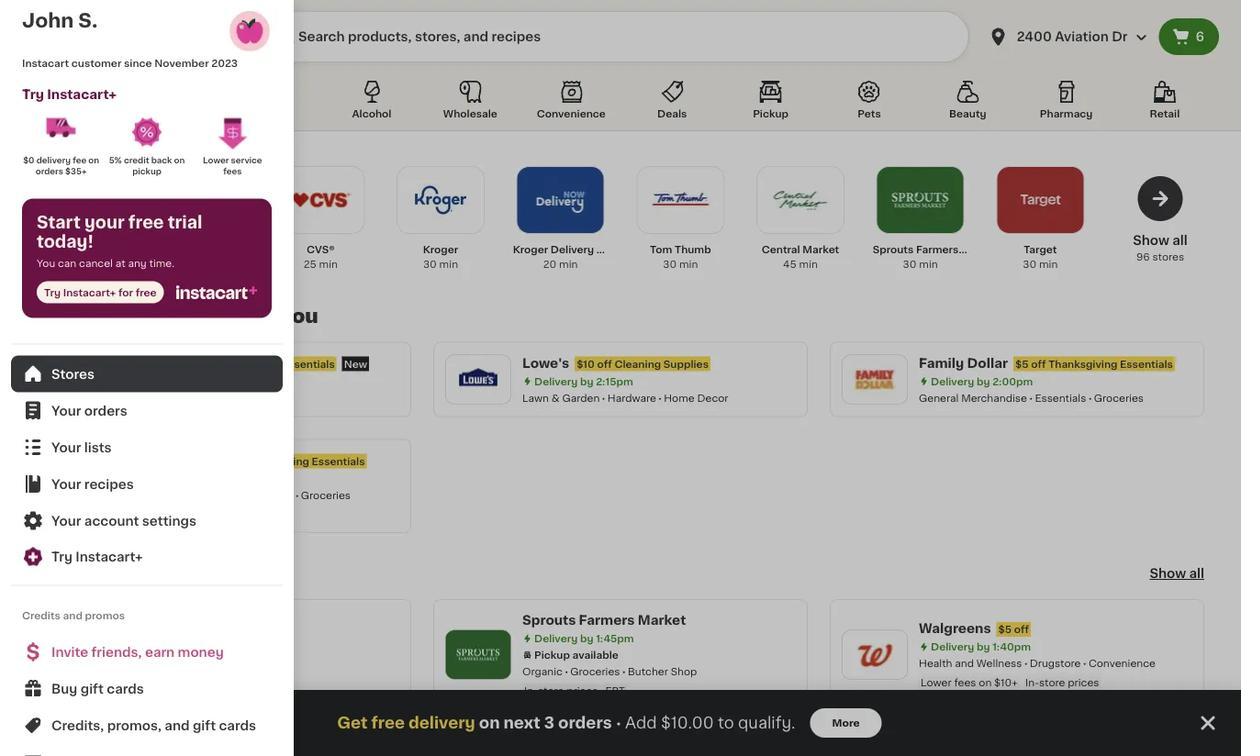 Task type: vqa. For each thing, say whether or not it's contained in the screenshot.
leftmost kroger
yes



Task type: describe. For each thing, give the bounding box(es) containing it.
2:15pm
[[596, 376, 633, 387]]

off for lowe's
[[597, 359, 612, 369]]

delivery inside $0 delivery fee on orders $35+
[[36, 157, 71, 165]]

1 horizontal spatial delivery by 1:40pm
[[931, 642, 1031, 652]]

you for stores to help you save
[[186, 564, 226, 583]]

pharmacy button
[[1027, 77, 1106, 130]]

supplies
[[664, 359, 709, 369]]

0 vertical spatial try instacart+
[[22, 88, 117, 101]]

qualify.
[[738, 716, 796, 731]]

convenience inside 'health and wellness drugstore convenience lower fees on $10+ in-store prices'
[[1089, 659, 1156, 669]]

your for your recipes
[[51, 478, 81, 491]]

delivery for essentials
[[931, 376, 974, 387]]

farmers for sprouts farmers market 30 min
[[916, 245, 959, 255]]

1 horizontal spatial 1:40pm
[[993, 642, 1031, 652]]

beauty button
[[928, 77, 1007, 130]]

your recipes link
[[11, 466, 283, 503]]

$0 delivery fee on orders $35+
[[23, 157, 101, 176]]

by up available
[[580, 634, 594, 644]]

trial
[[168, 215, 202, 231]]

instacart+ for instacart customer since november 2023
[[47, 88, 117, 101]]

for
[[57, 109, 74, 119]]

$35+
[[65, 168, 87, 176]]

1 vertical spatial free
[[136, 288, 157, 298]]

organic groceries butcher shop in-store prices ebt
[[522, 667, 697, 696]]

wholesale
[[443, 109, 497, 119]]

2023
[[211, 58, 238, 68]]

since
[[124, 58, 152, 68]]

20
[[543, 259, 557, 269]]

thanksgiving inside target $5 off thanksgiving essentials new
[[210, 359, 279, 369]]

in
[[208, 660, 218, 670]]

buy
[[51, 683, 77, 696]]

central
[[762, 245, 800, 255]]

sprouts farmers market 30 min
[[873, 245, 998, 269]]

today!
[[37, 235, 93, 251]]

general merchandise essentials groceries
[[919, 393, 1144, 403]]

off for target
[[193, 359, 208, 369]]

0 vertical spatial gift
[[81, 683, 104, 696]]

delivery inside the treatment tracker modal dialog
[[409, 716, 475, 731]]

min inside "central market 45 min"
[[799, 259, 818, 269]]

stores link
[[11, 356, 283, 393]]

&
[[552, 393, 560, 403]]

$10.00
[[661, 716, 714, 731]]

1:45pm
[[596, 634, 634, 644]]

stores to help you save
[[37, 564, 279, 583]]

2 vertical spatial try
[[51, 551, 72, 564]]

friends,
[[91, 646, 142, 659]]

credits and promos element
[[11, 634, 283, 757]]

thanksgiving inside family dollar $5 off thanksgiving essentials
[[1049, 359, 1118, 369]]

stores for stores to help you save
[[37, 564, 106, 583]]

try instacart+ for free
[[44, 288, 157, 298]]

target 30 min
[[1023, 245, 1058, 269]]

on for next
[[479, 716, 500, 731]]

lower service fees
[[203, 157, 264, 176]]

lists
[[84, 442, 112, 454]]

45 inside "central market 45 min"
[[783, 259, 797, 269]]

central market 45 min
[[762, 245, 839, 269]]

tab panel containing thanksgiving deals for you
[[28, 160, 1214, 757]]

health and wellness drugstore convenience lower fees on $10+ in-store prices
[[919, 659, 1156, 688]]

0 horizontal spatial delivery by 1:40pm
[[138, 643, 238, 653]]

recipes
[[84, 478, 134, 491]]

ready
[[176, 660, 206, 670]]

$10
[[577, 359, 595, 369]]

by for lowe's
[[580, 376, 594, 387]]

0 horizontal spatial 1:40pm
[[199, 643, 238, 653]]

for for deals
[[244, 307, 275, 326]]

sprouts for sprouts farmers market 30 min
[[873, 245, 914, 255]]

orders inside $0 delivery fee on orders $35+
[[36, 168, 63, 176]]

off inside family dollar $5 off thanksgiving essentials
[[1031, 359, 1046, 369]]

show for show all 96 stores
[[1133, 234, 1170, 247]]

family dollar $5 off thanksgiving essentials
[[919, 357, 1173, 370]]

pickup for pickup ready in 45 min
[[138, 660, 173, 670]]

shop
[[671, 667, 697, 677]]

kroger delivery now 20 min
[[513, 245, 620, 269]]

get
[[337, 716, 368, 731]]

0 horizontal spatial 45
[[220, 660, 234, 670]]

help
[[136, 564, 182, 583]]

target for target $5 off thanksgiving essentials new
[[126, 357, 170, 370]]

next
[[504, 716, 541, 731]]

1 horizontal spatial orders
[[84, 405, 127, 418]]

add
[[625, 716, 657, 731]]

6 inside tab panel
[[113, 168, 120, 178]]

john s. image
[[228, 10, 272, 54]]

free inside start your free trial today! you can cancel at any time.
[[128, 215, 164, 231]]

wellness
[[977, 659, 1022, 669]]

prices inside organic groceries butcher shop in-store prices ebt
[[567, 686, 598, 696]]

min inside cvs® 25 min
[[319, 259, 338, 269]]

0 horizontal spatial store
[[141, 509, 167, 519]]

show all
[[1150, 567, 1205, 580]]

alcohol button
[[332, 77, 411, 130]]

beauty
[[949, 109, 987, 119]]

0 horizontal spatial to
[[110, 564, 132, 583]]

money
[[178, 646, 224, 659]]

30 inside kroger 30 min
[[423, 259, 437, 269]]

1 vertical spatial try instacart+
[[51, 551, 143, 564]]

instacart plus image
[[176, 286, 257, 300]]

pantry frozen food dairy
[[126, 393, 264, 403]]

family
[[919, 357, 964, 370]]

credits,
[[51, 720, 104, 733]]

to inside the treatment tracker modal dialog
[[718, 716, 734, 731]]

$0
[[23, 157, 34, 165]]

your orders
[[51, 405, 127, 418]]

dairy
[[237, 393, 264, 403]]

for you
[[57, 109, 96, 119]]

min inside "sprouts farmers market 30 min"
[[919, 259, 938, 269]]

groceries inside organic groceries butcher shop in-store prices ebt
[[570, 667, 620, 677]]

wholesale button
[[431, 77, 510, 130]]

30 inside "sprouts farmers market 30 min"
[[903, 259, 917, 269]]

groceries down the $5 off thanksgiving essentials
[[301, 490, 351, 500]]

$5 inside target $5 off thanksgiving essentials new
[[177, 359, 190, 369]]

service
[[231, 157, 262, 165]]

convenience inside 'button'
[[537, 109, 606, 119]]

show all 96 stores
[[1133, 234, 1188, 262]]

0 horizontal spatial prices
[[170, 509, 201, 519]]

pharmacy
[[1040, 109, 1093, 119]]

cleaning
[[615, 359, 661, 369]]

now
[[597, 245, 620, 255]]

food
[[203, 393, 229, 403]]

target for target 30 min
[[1024, 245, 1057, 255]]

available
[[573, 650, 619, 661]]

garden
[[562, 393, 600, 403]]

stores for stores
[[51, 368, 95, 381]]

save
[[230, 564, 279, 583]]

farmers for sprouts farmers market
[[579, 614, 635, 627]]

start your free trial today! you can cancel at any time.
[[37, 215, 202, 269]]

and for credits
[[63, 611, 83, 621]]

show for show all
[[1150, 567, 1186, 580]]

delivery for pickup available
[[534, 634, 578, 644]]

instacart customer since november 2023
[[22, 58, 238, 68]]

delivery by 1:45pm
[[534, 634, 634, 644]]

thumb
[[675, 245, 711, 255]]

$5 inside family dollar $5 off thanksgiving essentials
[[1015, 359, 1029, 369]]

min inside tom thumb 30 min
[[679, 259, 698, 269]]

kroger 30 min
[[423, 245, 458, 269]]

kroger for delivery
[[513, 245, 548, 255]]

costco
[[62, 245, 100, 255]]

treatment tracker modal dialog
[[0, 690, 1241, 757]]

try for instacart customer since november 2023
[[22, 88, 44, 101]]

in- inside organic groceries butcher shop in-store prices ebt
[[524, 686, 538, 696]]

off up general merchandise
[[223, 456, 238, 466]]

delivery inside kroger delivery now 20 min
[[551, 245, 594, 255]]

orders inside the treatment tracker modal dialog
[[558, 716, 612, 731]]



Task type: locate. For each thing, give the bounding box(es) containing it.
deals button
[[633, 77, 712, 130]]

on right "fee"
[[88, 157, 99, 165]]

gift right buy
[[81, 683, 104, 696]]

tom
[[650, 245, 672, 255]]

min inside kroger 30 min
[[439, 259, 458, 269]]

2 vertical spatial instacart+
[[76, 551, 143, 564]]

1 horizontal spatial general
[[919, 393, 959, 403]]

0 horizontal spatial pickup
[[138, 660, 173, 670]]

1 vertical spatial orders
[[84, 405, 127, 418]]

market up butcher
[[638, 614, 686, 627]]

0 horizontal spatial delivery
[[36, 157, 71, 165]]

kroger for 30
[[423, 245, 458, 255]]

store down drugstore
[[1039, 678, 1065, 688]]

your left lists
[[51, 442, 81, 454]]

try instacart+ link
[[11, 540, 283, 575]]

lower inside 'health and wellness drugstore convenience lower fees on $10+ in-store prices'
[[921, 678, 952, 688]]

1 horizontal spatial sprouts
[[873, 245, 914, 255]]

1 horizontal spatial for
[[244, 307, 275, 326]]

1 vertical spatial lower
[[921, 678, 952, 688]]

retail button
[[1126, 77, 1204, 130]]

you right for
[[76, 109, 96, 119]]

john
[[22, 11, 74, 30]]

1 vertical spatial cards
[[219, 720, 256, 733]]

delivery up ready
[[138, 643, 181, 653]]

1 vertical spatial you
[[279, 307, 318, 326]]

frozen
[[167, 393, 201, 403]]

free down any
[[136, 288, 157, 298]]

farmers inside "sprouts farmers market 30 min"
[[916, 245, 959, 255]]

0 horizontal spatial cards
[[107, 683, 144, 696]]

on inside the treatment tracker modal dialog
[[479, 716, 500, 731]]

delivery down walgreens at the right bottom
[[931, 642, 974, 652]]

shop categories tab list
[[37, 77, 1205, 130]]

kroger
[[423, 245, 458, 255], [513, 245, 548, 255]]

0 horizontal spatial market
[[638, 614, 686, 627]]

promos,
[[107, 720, 162, 733]]

fees left $10+
[[954, 678, 976, 688]]

target
[[1024, 245, 1057, 255], [126, 357, 170, 370]]

cards down friends,
[[107, 683, 144, 696]]

1 horizontal spatial lower
[[921, 678, 952, 688]]

1 vertical spatial fees
[[954, 678, 976, 688]]

you for thanksgiving deals for you
[[279, 307, 318, 326]]

1 vertical spatial show
[[1150, 567, 1186, 580]]

try instacart+ up for
[[22, 88, 117, 101]]

delivery down family
[[931, 376, 974, 387]]

by down walgreens $5 off
[[977, 642, 990, 652]]

1 horizontal spatial target
[[1024, 245, 1057, 255]]

0 vertical spatial 6
[[1196, 30, 1205, 43]]

instacart+ inside try instacart+ link
[[76, 551, 143, 564]]

show inside popup button
[[1150, 567, 1186, 580]]

0 horizontal spatial target
[[126, 357, 170, 370]]

0 vertical spatial 45
[[783, 259, 797, 269]]

thanksgiving up "general merchandise essentials groceries"
[[1049, 359, 1118, 369]]

1 horizontal spatial prices
[[567, 686, 598, 696]]

delivery left the next
[[409, 716, 475, 731]]

96
[[1136, 252, 1150, 262]]

by for walgreens
[[977, 642, 990, 652]]

0 vertical spatial free
[[128, 215, 164, 231]]

0 horizontal spatial sprouts
[[522, 614, 576, 627]]

thanksgiving
[[37, 307, 179, 326], [210, 359, 279, 369], [1049, 359, 1118, 369], [240, 456, 309, 466]]

by
[[580, 376, 594, 387], [977, 376, 990, 387], [580, 634, 594, 644], [977, 642, 990, 652], [184, 643, 197, 653]]

try instacart+ down account
[[51, 551, 143, 564]]

cards
[[107, 683, 144, 696], [219, 720, 256, 733]]

in- down organic
[[524, 686, 538, 696]]

0 vertical spatial target
[[1024, 245, 1057, 255]]

0 vertical spatial for
[[118, 288, 133, 298]]

2 vertical spatial you
[[186, 564, 226, 583]]

1 30 from the left
[[423, 259, 437, 269]]

•
[[616, 716, 622, 731]]

general for general merchandise essentials groceries
[[919, 393, 959, 403]]

on inside 5% credit back on pickup
[[174, 157, 185, 165]]

2 horizontal spatial in-
[[1026, 678, 1039, 688]]

sprouts farmers market
[[522, 614, 686, 627]]

0 horizontal spatial fees
[[223, 168, 242, 176]]

0 vertical spatial all
[[1173, 234, 1188, 247]]

0 vertical spatial cards
[[107, 683, 144, 696]]

delivery for hardware
[[534, 376, 578, 387]]

to
[[110, 564, 132, 583], [718, 716, 734, 731]]

your for your account settings
[[51, 515, 81, 528]]

and right credits
[[63, 611, 83, 621]]

credits and promos
[[22, 611, 125, 621]]

for for instacart+
[[118, 288, 133, 298]]

instacart+ down account
[[76, 551, 143, 564]]

6 up retail button
[[1196, 30, 1205, 43]]

6 inside button
[[1196, 30, 1205, 43]]

time.
[[149, 258, 175, 269]]

delivery up &
[[534, 376, 578, 387]]

0 vertical spatial delivery
[[36, 157, 71, 165]]

gift down pickup ready in 45 min on the left bottom
[[193, 720, 216, 733]]

lower left service
[[203, 157, 229, 165]]

stores inside tab panel
[[37, 564, 106, 583]]

45
[[783, 259, 797, 269], [220, 660, 234, 670]]

1 horizontal spatial 45
[[783, 259, 797, 269]]

0 horizontal spatial kroger
[[423, 245, 458, 255]]

your down your lists at the bottom left of page
[[51, 478, 81, 491]]

and inside credits, promos, and gift cards link
[[165, 720, 190, 733]]

0 vertical spatial stores
[[51, 368, 95, 381]]

1 vertical spatial convenience
[[1089, 659, 1156, 669]]

2 vertical spatial and
[[165, 720, 190, 733]]

delivery by 1:40pm
[[931, 642, 1031, 652], [138, 643, 238, 653]]

fees inside 'health and wellness drugstore convenience lower fees on $10+ in-store prices'
[[954, 678, 976, 688]]

1 horizontal spatial in-
[[524, 686, 538, 696]]

retail
[[1150, 109, 1180, 119]]

stores up your orders
[[51, 368, 95, 381]]

your up your lists at the bottom left of page
[[51, 405, 81, 418]]

1 vertical spatial farmers
[[579, 614, 635, 627]]

merchandise for general merchandise essentials groceries
[[961, 393, 1027, 403]]

off inside costco $20 off
[[85, 263, 100, 273]]

1 horizontal spatial convenience
[[1089, 659, 1156, 669]]

try down instacart
[[22, 88, 44, 101]]

free left trial
[[128, 215, 164, 231]]

$5 up frozen
[[177, 359, 190, 369]]

target $5 off thanksgiving essentials new
[[126, 357, 367, 370]]

fee
[[73, 157, 86, 165]]

in- right $10+
[[1026, 678, 1039, 688]]

0 horizontal spatial lower
[[203, 157, 229, 165]]

1:40pm up wellness
[[993, 642, 1031, 652]]

market left 'target 30 min'
[[961, 245, 998, 255]]

instacart+ down cancel
[[63, 288, 116, 298]]

6 button
[[1159, 18, 1219, 55]]

groceries down available
[[570, 667, 620, 677]]

lower inside lower service fees
[[203, 157, 229, 165]]

min inside 'target 30 min'
[[1039, 259, 1058, 269]]

cvs® 25 min
[[304, 245, 338, 269]]

prices
[[170, 509, 201, 519], [1068, 678, 1099, 688], [567, 686, 598, 696]]

lowe's $10 off cleaning supplies
[[522, 357, 709, 370]]

0 vertical spatial try
[[22, 88, 44, 101]]

in- down your recipes link
[[128, 509, 141, 519]]

0 vertical spatial and
[[63, 611, 83, 621]]

5%
[[109, 157, 122, 165]]

prices down general merchandise
[[170, 509, 201, 519]]

and right health
[[955, 659, 974, 669]]

delivery by 1:40pm up ready
[[138, 643, 238, 653]]

convenience
[[537, 109, 606, 119], [1089, 659, 1156, 669]]

delivery up the pickup available
[[534, 634, 578, 644]]

1 horizontal spatial 6
[[1196, 30, 1205, 43]]

by down $10
[[580, 376, 594, 387]]

0 horizontal spatial orders
[[36, 168, 63, 176]]

credit
[[124, 157, 149, 165]]

6 down 5%
[[113, 168, 120, 178]]

groceries down family dollar $5 off thanksgiving essentials
[[1094, 393, 1144, 403]]

1 vertical spatial 45
[[220, 660, 234, 670]]

off up wellness
[[1014, 625, 1029, 635]]

thanksgiving up dairy
[[210, 359, 279, 369]]

groceries down invite friends, earn money link
[[126, 676, 176, 686]]

thanksgiving down try instacart+ for free
[[37, 307, 179, 326]]

1 horizontal spatial all
[[1189, 567, 1205, 580]]

on inside $0 delivery fee on orders $35+
[[88, 157, 99, 165]]

pickup for pickup available
[[534, 650, 570, 661]]

0 vertical spatial fees
[[223, 168, 242, 176]]

1 horizontal spatial cards
[[219, 720, 256, 733]]

your lists link
[[11, 430, 283, 466]]

you right 'help'
[[186, 564, 226, 583]]

1 horizontal spatial gift
[[193, 720, 216, 733]]

2 30 from the left
[[663, 259, 677, 269]]

3 your from the top
[[51, 478, 81, 491]]

0 horizontal spatial and
[[63, 611, 83, 621]]

4 30 from the left
[[1023, 259, 1037, 269]]

thanksgiving deals for you
[[37, 307, 318, 326]]

min inside kroger delivery now 20 min
[[559, 259, 578, 269]]

welcome dialog
[[0, 0, 294, 757]]

drugstore
[[1030, 659, 1081, 669]]

orders left $35+
[[36, 168, 63, 176]]

back
[[151, 157, 172, 165]]

1 horizontal spatial market
[[803, 245, 839, 255]]

all inside popup button
[[1189, 567, 1205, 580]]

off right $10
[[597, 359, 612, 369]]

your lists
[[51, 442, 112, 454]]

merchandise up in-store prices
[[168, 490, 234, 500]]

1 vertical spatial try
[[44, 288, 61, 298]]

home
[[664, 393, 695, 403]]

prices down drugstore
[[1068, 678, 1099, 688]]

try instacart+ image
[[22, 546, 44, 568]]

lower down health
[[921, 678, 952, 688]]

invite friends, earn money link
[[11, 634, 283, 671]]

off for costco
[[85, 263, 100, 273]]

0 horizontal spatial all
[[1173, 234, 1188, 247]]

settings
[[142, 515, 196, 528]]

0 horizontal spatial farmers
[[579, 614, 635, 627]]

essentials inside target $5 off thanksgiving essentials new
[[282, 359, 335, 369]]

for right deals
[[244, 307, 275, 326]]

30 inside 'target 30 min'
[[1023, 259, 1037, 269]]

on inside 'health and wellness drugstore convenience lower fees on $10+ in-store prices'
[[979, 678, 992, 688]]

to left 'help'
[[110, 564, 132, 583]]

0 horizontal spatial gift
[[81, 683, 104, 696]]

general up your account settings link on the left bottom
[[126, 490, 166, 500]]

25
[[304, 259, 316, 269]]

off inside walgreens $5 off
[[1014, 625, 1029, 635]]

your down "your recipes"
[[51, 515, 81, 528]]

cards down pickup ready in 45 min on the left bottom
[[219, 720, 256, 733]]

1 horizontal spatial you
[[186, 564, 226, 583]]

0 horizontal spatial in-
[[128, 509, 141, 519]]

tab panel
[[28, 160, 1214, 757]]

for
[[118, 288, 133, 298], [244, 307, 275, 326]]

off up pantry frozen food dairy
[[193, 359, 208, 369]]

delivery up 20
[[551, 245, 594, 255]]

dollar
[[967, 357, 1008, 370]]

credits, promos, and gift cards
[[51, 720, 256, 733]]

market inside "sprouts farmers market 30 min"
[[961, 245, 998, 255]]

0 vertical spatial general
[[919, 393, 959, 403]]

stores up credits and promos
[[37, 564, 106, 583]]

delivery for drugstore
[[931, 642, 974, 652]]

for you button
[[37, 77, 116, 130]]

show all button
[[1150, 565, 1205, 583]]

merchandise down delivery by 2:00pm
[[961, 393, 1027, 403]]

all for show all
[[1189, 567, 1205, 580]]

pickup ready in 45 min
[[138, 660, 256, 670]]

for down at
[[118, 288, 133, 298]]

2 horizontal spatial market
[[961, 245, 998, 255]]

0 vertical spatial lower
[[203, 157, 229, 165]]

min
[[319, 259, 338, 269], [439, 259, 458, 269], [559, 259, 578, 269], [679, 259, 698, 269], [799, 259, 818, 269], [919, 259, 938, 269], [1039, 259, 1058, 269], [236, 660, 256, 670]]

1 vertical spatial instacart+
[[63, 288, 116, 298]]

1 horizontal spatial merchandise
[[961, 393, 1027, 403]]

deals
[[657, 109, 687, 119]]

0 vertical spatial to
[[110, 564, 132, 583]]

on for orders
[[88, 157, 99, 165]]

to right $10.00
[[718, 716, 734, 731]]

stores inside the welcome dialog
[[51, 368, 95, 381]]

2 horizontal spatial pickup
[[753, 109, 789, 119]]

0 horizontal spatial merchandise
[[168, 490, 234, 500]]

0 horizontal spatial you
[[76, 109, 96, 119]]

buy gift cards
[[51, 683, 144, 696]]

walgreens $5 off
[[919, 622, 1029, 635]]

1 vertical spatial target
[[126, 357, 170, 370]]

2 vertical spatial free
[[371, 716, 405, 731]]

free inside the treatment tracker modal dialog
[[371, 716, 405, 731]]

0 vertical spatial instacart+
[[47, 88, 117, 101]]

$5 up wellness
[[998, 625, 1012, 635]]

prices inside 'health and wellness drugstore convenience lower fees on $10+ in-store prices'
[[1068, 678, 1099, 688]]

at
[[115, 258, 125, 269]]

1 kroger from the left
[[423, 245, 458, 255]]

2 horizontal spatial you
[[279, 307, 318, 326]]

get free delivery on next 3 orders • add $10.00 to qualify.
[[337, 716, 796, 731]]

delivery by 1:40pm down walgreens $5 off
[[931, 642, 1031, 652]]

free right get
[[371, 716, 405, 731]]

1 your from the top
[[51, 405, 81, 418]]

all inside show all 96 stores
[[1173, 234, 1188, 247]]

customer
[[71, 58, 122, 68]]

3 30 from the left
[[903, 259, 917, 269]]

0 vertical spatial merchandise
[[961, 393, 1027, 403]]

ebt
[[605, 686, 625, 696]]

by for family
[[977, 376, 990, 387]]

for inside the welcome dialog
[[118, 288, 133, 298]]

2 your from the top
[[51, 442, 81, 454]]

essentials inside family dollar $5 off thanksgiving essentials
[[1120, 359, 1173, 369]]

0 vertical spatial you
[[76, 109, 96, 119]]

prices left ebt
[[567, 686, 598, 696]]

on left the next
[[479, 716, 500, 731]]

market for sprouts farmers market 30 min
[[961, 245, 998, 255]]

cvs®
[[307, 245, 335, 255]]

store down your recipes link
[[141, 509, 167, 519]]

2 kroger from the left
[[513, 245, 548, 255]]

2 horizontal spatial prices
[[1068, 678, 1099, 688]]

john s.
[[22, 11, 98, 30]]

market for sprouts farmers market
[[638, 614, 686, 627]]

delivery right $0
[[36, 157, 71, 165]]

off inside lowe's $10 off cleaning supplies
[[597, 359, 612, 369]]

1 vertical spatial merchandise
[[168, 490, 234, 500]]

s.
[[78, 11, 98, 30]]

delivery by 2:00pm
[[931, 376, 1033, 387]]

market right central
[[803, 245, 839, 255]]

delivery by 2:15pm
[[534, 376, 633, 387]]

1 vertical spatial gift
[[193, 720, 216, 733]]

fees inside lower service fees
[[223, 168, 242, 176]]

1:40pm up in
[[199, 643, 238, 653]]

general for general merchandise
[[126, 490, 166, 500]]

1 vertical spatial for
[[244, 307, 275, 326]]

4 your from the top
[[51, 515, 81, 528]]

store inside organic groceries butcher shop in-store prices ebt
[[538, 686, 564, 696]]

farmers
[[916, 245, 959, 255], [579, 614, 635, 627]]

sprouts for sprouts farmers market
[[522, 614, 576, 627]]

by up ready
[[184, 643, 197, 653]]

1 vertical spatial and
[[955, 659, 974, 669]]

credits
[[22, 611, 60, 621]]

$10+
[[994, 678, 1018, 688]]

market inside "central market 45 min"
[[803, 245, 839, 255]]

you inside for you 'button'
[[76, 109, 96, 119]]

target inside 'target 30 min'
[[1024, 245, 1057, 255]]

thanksgiving down dairy
[[240, 456, 309, 466]]

on left $10+
[[979, 678, 992, 688]]

0 horizontal spatial 6
[[113, 168, 120, 178]]

all for show all 96 stores
[[1173, 234, 1188, 247]]

instacart+ up for you
[[47, 88, 117, 101]]

fees
[[223, 168, 242, 176], [954, 678, 976, 688]]

off for walgreens
[[1014, 625, 1029, 635]]

and right promos, in the left of the page
[[165, 720, 190, 733]]

merchandise for general merchandise
[[168, 490, 234, 500]]

1 vertical spatial sprouts
[[522, 614, 576, 627]]

store inside 'health and wellness drugstore convenience lower fees on $10+ in-store prices'
[[1039, 678, 1065, 688]]

your recipes
[[51, 478, 134, 491]]

pickup
[[753, 109, 789, 119], [534, 650, 570, 661], [138, 660, 173, 670]]

sprouts inside "sprouts farmers market 30 min"
[[873, 245, 914, 255]]

butcher
[[628, 667, 668, 677]]

your for your lists
[[51, 442, 81, 454]]

pets button
[[830, 77, 909, 130]]

in- inside 'health and wellness drugstore convenience lower fees on $10+ in-store prices'
[[1026, 678, 1039, 688]]

walgreens
[[919, 622, 991, 635]]

1 horizontal spatial kroger
[[513, 245, 548, 255]]

off inside target $5 off thanksgiving essentials new
[[193, 359, 208, 369]]

1 vertical spatial all
[[1189, 567, 1205, 580]]

try down you
[[44, 288, 61, 298]]

and inside 'health and wellness drugstore convenience lower fees on $10+ in-store prices'
[[955, 659, 974, 669]]

and for health
[[955, 659, 974, 669]]

$5 inside walgreens $5 off
[[998, 625, 1012, 635]]

1 horizontal spatial store
[[538, 686, 564, 696]]

orders left '•'
[[558, 716, 612, 731]]

on for pickup
[[174, 157, 185, 165]]

$5 up 2:00pm
[[1015, 359, 1029, 369]]

45 down central
[[783, 259, 797, 269]]

on right back
[[174, 157, 185, 165]]

instacart image
[[62, 26, 173, 48]]

off up 2:00pm
[[1031, 359, 1046, 369]]

0 horizontal spatial general
[[126, 490, 166, 500]]

general down family
[[919, 393, 959, 403]]

orders up lists
[[84, 405, 127, 418]]

45 right in
[[220, 660, 234, 670]]

try for you can cancel at any time.
[[44, 288, 61, 298]]

any
[[128, 258, 147, 269]]

your
[[84, 215, 125, 231]]

stores
[[1153, 252, 1184, 262]]

1 vertical spatial to
[[718, 716, 734, 731]]

try right try instacart+ image
[[51, 551, 72, 564]]

2 horizontal spatial orders
[[558, 716, 612, 731]]

sprouts
[[873, 245, 914, 255], [522, 614, 576, 627]]

0 horizontal spatial convenience
[[537, 109, 606, 119]]

1 horizontal spatial and
[[165, 720, 190, 733]]

more
[[832, 718, 860, 729]]

1 vertical spatial general
[[126, 490, 166, 500]]

general
[[919, 393, 959, 403], [126, 490, 166, 500]]

store down organic
[[538, 686, 564, 696]]

pickup inside pickup button
[[753, 109, 789, 119]]

instacart+ for you can cancel at any time.
[[63, 288, 116, 298]]

grocery button
[[135, 77, 214, 130]]

health
[[919, 659, 953, 669]]

start
[[37, 215, 81, 231]]

pickup for pickup
[[753, 109, 789, 119]]

kroger inside kroger delivery now 20 min
[[513, 245, 548, 255]]

off right '$20'
[[85, 263, 100, 273]]

show inside show all 96 stores
[[1133, 234, 1170, 247]]

1 vertical spatial delivery
[[409, 716, 475, 731]]

you down 25
[[279, 307, 318, 326]]

fees down service
[[223, 168, 242, 176]]

0 vertical spatial show
[[1133, 234, 1170, 247]]

lower
[[203, 157, 229, 165], [921, 678, 952, 688]]

1:40pm
[[993, 642, 1031, 652], [199, 643, 238, 653]]

by down dollar
[[977, 376, 990, 387]]

for inside tab panel
[[244, 307, 275, 326]]

2 horizontal spatial store
[[1039, 678, 1065, 688]]

30 inside tom thumb 30 min
[[663, 259, 677, 269]]

$5 up general merchandise
[[207, 456, 220, 466]]

1 horizontal spatial to
[[718, 716, 734, 731]]

instacart+
[[47, 88, 117, 101], [63, 288, 116, 298], [76, 551, 143, 564]]

general merchandise
[[126, 490, 234, 500]]

your for your orders
[[51, 405, 81, 418]]

3
[[544, 716, 555, 731]]



